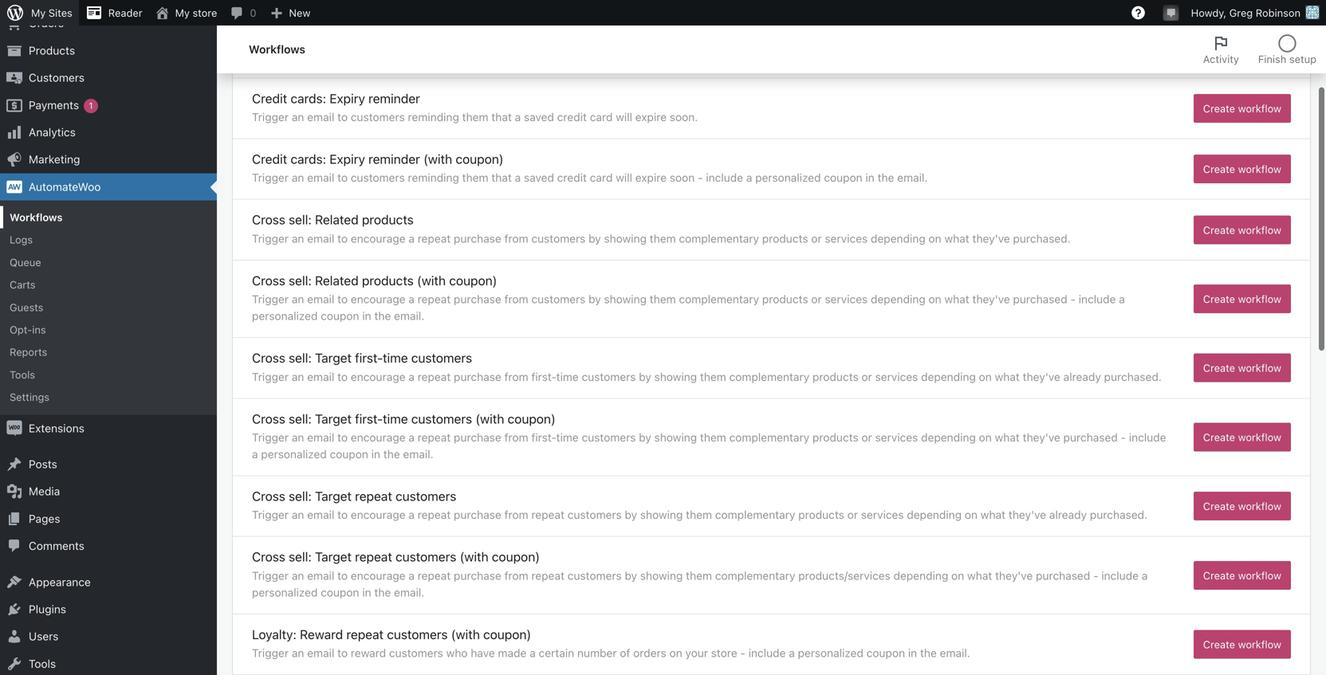 Task type: describe. For each thing, give the bounding box(es) containing it.
customer
[[414, 50, 462, 63]]

purchased inside cross sell: target first-time customers (with coupon) trigger an email to encourage a repeat purchase from first-time customers by showing them complementary products or services depending on what they've purchased - include a personalized coupon in the email.
[[1064, 431, 1118, 444]]

purchased for cross sell: related products (with coupon)
[[1014, 293, 1068, 306]]

create for loyalty: reward repeat customers (with coupon)
[[1204, 639, 1236, 651]]

analytics
[[29, 126, 76, 139]]

my store
[[175, 7, 217, 19]]

payments
[[29, 98, 79, 111]]

posts link
[[0, 451, 217, 478]]

complementary inside cross sell: target first-time customers (with coupon) trigger an email to encourage a repeat purchase from first-time customers by showing them complementary products or services depending on what they've purchased - include a personalized coupon in the email.
[[730, 431, 810, 444]]

guests
[[10, 301, 43, 313]]

an inside the credit cards: expiry reminder trigger an email to customers reminding them that a saved credit card will expire soon.
[[292, 110, 304, 124]]

repeat inside cross sell: related products trigger an email to encourage a repeat purchase from customers by showing them complementary products or services depending on what they've purchased.
[[418, 232, 451, 245]]

from inside cross sell: target first-time customers trigger an email to encourage a repeat purchase from first-time customers by showing them complementary products or services depending on what they've already purchased.
[[505, 370, 529, 384]]

cross sell: related products trigger an email to encourage a repeat purchase from customers by showing them complementary products or services depending on what they've purchased.
[[252, 212, 1071, 245]]

what inside cross sell: related products (with coupon) trigger an email to encourage a repeat purchase from customers by showing them complementary products or services depending on what they've purchased  - include a personalized coupon in the email.
[[945, 293, 970, 306]]

(with for products
[[417, 273, 446, 288]]

extensions
[[29, 422, 84, 435]]

related for (with
[[315, 273, 359, 288]]

opt-ins
[[10, 324, 46, 336]]

opt-
[[10, 324, 32, 336]]

saved inside the credit cards: expiry reminder trigger an email to customers reminding them that a saved credit card will expire soon.
[[524, 110, 554, 124]]

1 vertical spatial tools
[[29, 658, 56, 671]]

by inside cross sell: related products trigger an email to encourage a repeat purchase from customers by showing them complementary products or services depending on what they've purchased.
[[589, 232, 601, 245]]

follow
[[301, 50, 331, 63]]

credit for credit cards: expiry reminder
[[252, 91, 287, 106]]

case
[[477, 50, 501, 63]]

create workflow button for credit cards: expiry reminder
[[1194, 94, 1292, 123]]

what inside cross sell: related products trigger an email to encourage a repeat purchase from customers by showing them complementary products or services depending on what they've purchased.
[[945, 232, 970, 245]]

purchase inside cross sell: related products (with coupon) trigger an email to encourage a repeat purchase from customers by showing them complementary products or services depending on what they've purchased  - include a personalized coupon in the email.
[[454, 293, 502, 306]]

complementary inside cross sell: related products trigger an email to encourage a repeat purchase from customers by showing them complementary products or services depending on what they've purchased.
[[679, 232, 759, 245]]

cross sell: target repeat customers (with coupon) trigger an email to encourage a repeat purchase from repeat customers by showing them complementary products/services depending on what they've purchased - include a personalized coupon in the email.
[[252, 550, 1148, 599]]

cross for cross sell: target repeat customers (with coupon)
[[252, 550, 285, 565]]

trigger inside cross sell: target repeat customers (with coupon) trigger an email to encourage a repeat purchase from repeat customers by showing them complementary products/services depending on what they've purchased - include a personalized coupon in the email.
[[252, 569, 289, 583]]

cards: for credit cards: expiry reminder (with coupon)
[[291, 152, 326, 167]]

email inside loyalty: reward repeat customers (with coupon) trigger an email to reward customers who have made a certain number of orders on your store - include a personalized coupon in the email.
[[307, 647, 335, 660]]

than
[[715, 50, 737, 63]]

trigger a follow up email to the customer in case they have abandoned their cart for more than 4 hours.
[[252, 50, 783, 63]]

workflow for cross sell: related products
[[1239, 224, 1282, 236]]

sell: for cross sell: related products (with coupon)
[[289, 273, 312, 288]]

users link
[[0, 624, 217, 651]]

guests link
[[0, 296, 217, 319]]

finish
[[1259, 53, 1287, 65]]

reader link
[[79, 0, 149, 26]]

products link
[[0, 37, 217, 64]]

orders
[[29, 16, 64, 30]]

or inside cross sell: target repeat customers trigger an email to encourage a repeat purchase from repeat customers by showing them complementary products or services depending on what they've already purchased.
[[848, 509, 858, 522]]

orders
[[634, 647, 667, 660]]

my sites link
[[0, 0, 79, 26]]

they
[[504, 50, 527, 63]]

them inside cross sell: target first-time customers (with coupon) trigger an email to encourage a repeat purchase from first-time customers by showing them complementary products or services depending on what they've purchased - include a personalized coupon in the email.
[[700, 431, 727, 444]]

create workflow for cross sell: target repeat customers
[[1204, 501, 1282, 513]]

for
[[668, 50, 682, 63]]

my store link
[[149, 0, 224, 26]]

who
[[446, 647, 468, 660]]

credit for credit cards: expiry reminder (with coupon)
[[252, 152, 287, 167]]

1 trigger from the top
[[252, 50, 289, 63]]

from inside cross sell: target first-time customers (with coupon) trigger an email to encourage a repeat purchase from first-time customers by showing them complementary products or services depending on what they've purchased - include a personalized coupon in the email.
[[505, 431, 529, 444]]

purchased. inside cross sell: related products trigger an email to encourage a repeat purchase from customers by showing them complementary products or services depending on what they've purchased.
[[1014, 232, 1071, 245]]

to inside credit cards: expiry reminder (with coupon) trigger an email to customers reminding them that a saved credit card will expire soon  - include a personalized coupon in the email.
[[338, 171, 348, 184]]

email. inside cross sell: target first-time customers (with coupon) trigger an email to encourage a repeat purchase from first-time customers by showing them complementary products or services depending on what they've purchased - include a personalized coupon in the email.
[[403, 448, 434, 461]]

settings link
[[0, 386, 217, 409]]

email. inside cross sell: related products (with coupon) trigger an email to encourage a repeat purchase from customers by showing them complementary products or services depending on what they've purchased  - include a personalized coupon in the email.
[[394, 310, 425, 323]]

reports link
[[0, 341, 217, 364]]

analytics link
[[0, 119, 217, 146]]

depending inside cross sell: target repeat customers trigger an email to encourage a repeat purchase from repeat customers by showing them complementary products or services depending on what they've already purchased.
[[907, 509, 962, 522]]

card inside the credit cards: expiry reminder trigger an email to customers reminding them that a saved credit card will expire soon.
[[590, 110, 613, 124]]

create workflow for cross sell: target first-time customers (with coupon)
[[1204, 431, 1282, 443]]

their
[[618, 50, 641, 63]]

coupon inside cross sell: target repeat customers (with coupon) trigger an email to encourage a repeat purchase from repeat customers by showing them complementary products/services depending on what they've purchased - include a personalized coupon in the email.
[[321, 586, 359, 599]]

0 vertical spatial cart
[[322, 30, 345, 45]]

marketing link
[[0, 146, 217, 173]]

notification image
[[1165, 6, 1178, 18]]

pages
[[29, 512, 60, 526]]

encourage inside cross sell: target first-time customers (with coupon) trigger an email to encourage a repeat purchase from first-time customers by showing them complementary products or services depending on what they've purchased - include a personalized coupon in the email.
[[351, 431, 406, 444]]

target for cross sell: target first-time customers (with coupon)
[[315, 411, 352, 427]]

a inside cross sell: target repeat customers trigger an email to encourage a repeat purchase from repeat customers by showing them complementary products or services depending on what they've already purchased.
[[409, 509, 415, 522]]

opt-ins link
[[0, 319, 217, 341]]

depending inside cross sell: target first-time customers trigger an email to encourage a repeat purchase from first-time customers by showing them complementary products or services depending on what they've already purchased.
[[921, 370, 976, 384]]

in inside credit cards: expiry reminder (with coupon) trigger an email to customers reminding them that a saved credit card will expire soon  - include a personalized coupon in the email.
[[866, 171, 875, 184]]

workflow for loyalty: reward repeat customers (with coupon)
[[1239, 639, 1282, 651]]

coupon inside loyalty: reward repeat customers (with coupon) trigger an email to reward customers who have made a certain number of orders on your store - include a personalized coupon in the email.
[[867, 647, 905, 660]]

workflow for credit cards: expiry reminder (with coupon)
[[1239, 163, 1282, 175]]

coupon inside credit cards: expiry reminder (with coupon) trigger an email to customers reminding them that a saved credit card will expire soon  - include a personalized coupon in the email.
[[824, 171, 863, 184]]

logs
[[10, 234, 33, 246]]

marketing
[[29, 153, 80, 166]]

soon
[[670, 171, 695, 184]]

1
[[89, 100, 93, 111]]

new
[[289, 7, 311, 19]]

create workflow for cross sell: target first-time customers
[[1204, 362, 1282, 374]]

cross for cross sell: related products (with coupon)
[[252, 273, 285, 288]]

toolbar navigation
[[0, 0, 1327, 29]]

an inside loyalty: reward repeat customers (with coupon) trigger an email to reward customers who have made a certain number of orders on your store - include a personalized coupon in the email.
[[292, 647, 304, 660]]

sell: for cross sell: target first-time customers
[[289, 351, 312, 366]]

users
[[29, 630, 59, 644]]

ins
[[32, 324, 46, 336]]

cross for cross sell: target repeat customers
[[252, 489, 285, 504]]

sell: for cross sell: target repeat customers
[[289, 489, 312, 504]]

abandoned
[[557, 50, 615, 63]]

media
[[29, 485, 60, 498]]

they've inside cross sell: target repeat customers (with coupon) trigger an email to encourage a repeat purchase from repeat customers by showing them complementary products/services depending on what they've purchased - include a personalized coupon in the email.
[[996, 569, 1033, 583]]

showing inside cross sell: target repeat customers trigger an email to encourage a repeat purchase from repeat customers by showing them complementary products or services depending on what they've already purchased.
[[640, 509, 683, 522]]

purchased for cross sell: target repeat customers (with coupon)
[[1036, 569, 1091, 583]]

customers inside credit cards: expiry reminder (with coupon) trigger an email to customers reminding them that a saved credit card will expire soon  - include a personalized coupon in the email.
[[351, 171, 405, 184]]

activity
[[1204, 53, 1240, 65]]

depending inside cross sell: related products trigger an email to encourage a repeat purchase from customers by showing them complementary products or services depending on what they've purchased.
[[871, 232, 926, 245]]

will inside the credit cards: expiry reminder trigger an email to customers reminding them that a saved credit card will expire soon.
[[616, 110, 633, 124]]

showing inside cross sell: target repeat customers (with coupon) trigger an email to encourage a repeat purchase from repeat customers by showing them complementary products/services depending on what they've purchased - include a personalized coupon in the email.
[[640, 569, 683, 583]]

by inside cross sell: related products (with coupon) trigger an email to encourage a repeat purchase from customers by showing them complementary products or services depending on what they've purchased  - include a personalized coupon in the email.
[[589, 293, 601, 306]]

workflow for cross sell: target first-time customers (with coupon)
[[1239, 431, 1282, 443]]

reminding inside the credit cards: expiry reminder trigger an email to customers reminding them that a saved credit card will expire soon.
[[408, 110, 459, 124]]

0 link
[[224, 0, 263, 26]]

showing inside cross sell: target first-time customers trigger an email to encourage a repeat purchase from first-time customers by showing them complementary products or services depending on what they've already purchased.
[[655, 370, 697, 384]]

plugins
[[29, 603, 66, 616]]

abandoned cart (4 hours)
[[252, 30, 401, 45]]

what inside cross sell: target repeat customers trigger an email to encourage a repeat purchase from repeat customers by showing them complementary products or services depending on what they've already purchased.
[[981, 509, 1006, 522]]

greg
[[1230, 7, 1253, 19]]

showing inside cross sell: related products trigger an email to encourage a repeat purchase from customers by showing them complementary products or services depending on what they've purchased.
[[604, 232, 647, 245]]

or inside cross sell: target first-time customers (with coupon) trigger an email to encourage a repeat purchase from first-time customers by showing them complementary products or services depending on what they've purchased - include a personalized coupon in the email.
[[862, 431, 873, 444]]

include inside credit cards: expiry reminder (with coupon) trigger an email to customers reminding them that a saved credit card will expire soon  - include a personalized coupon in the email.
[[706, 171, 744, 184]]

automatewoo
[[29, 180, 101, 193]]

store inside loyalty: reward repeat customers (with coupon) trigger an email to reward customers who have made a certain number of orders on your store - include a personalized coupon in the email.
[[711, 647, 738, 660]]

comments link
[[0, 533, 217, 560]]

in inside cross sell: target first-time customers (with coupon) trigger an email to encourage a repeat purchase from first-time customers by showing them complementary products or services depending on what they've purchased - include a personalized coupon in the email.
[[371, 448, 381, 461]]

cross sell: related products (with coupon) trigger an email to encourage a repeat purchase from customers by showing them complementary products or services depending on what they've purchased  - include a personalized coupon in the email.
[[252, 273, 1125, 323]]

that inside the credit cards: expiry reminder trigger an email to customers reminding them that a saved credit card will expire soon.
[[492, 110, 512, 124]]

depending inside cross sell: target repeat customers (with coupon) trigger an email to encourage a repeat purchase from repeat customers by showing them complementary products/services depending on what they've purchased - include a personalized coupon in the email.
[[894, 569, 949, 583]]

to inside cross sell: related products trigger an email to encourage a repeat purchase from customers by showing them complementary products or services depending on what they've purchased.
[[338, 232, 348, 245]]

expiry for (with
[[330, 152, 365, 167]]

reader
[[108, 7, 143, 19]]

create for cross sell: target first-time customers
[[1204, 362, 1236, 374]]

email inside cross sell: target repeat customers trigger an email to encourage a repeat purchase from repeat customers by showing them complementary products or services depending on what they've already purchased.
[[307, 509, 335, 522]]

or inside cross sell: related products (with coupon) trigger an email to encourage a repeat purchase from customers by showing them complementary products or services depending on what they've purchased  - include a personalized coupon in the email.
[[812, 293, 822, 306]]

workflow for cross sell: target repeat customers
[[1239, 501, 1282, 513]]

by inside cross sell: target repeat customers (with coupon) trigger an email to encourage a repeat purchase from repeat customers by showing them complementary products/services depending on what they've purchased - include a personalized coupon in the email.
[[625, 569, 637, 583]]

made
[[498, 647, 527, 660]]

cross sell: target first-time customers trigger an email to encourage a repeat purchase from first-time customers by showing them complementary products or services depending on what they've already purchased.
[[252, 351, 1162, 384]]

the inside credit cards: expiry reminder (with coupon) trigger an email to customers reminding them that a saved credit card will expire soon  - include a personalized coupon in the email.
[[878, 171, 895, 184]]

(4
[[348, 30, 361, 45]]

a inside cross sell: related products trigger an email to encourage a repeat purchase from customers by showing them complementary products or services depending on what they've purchased.
[[409, 232, 415, 245]]

them inside cross sell: target repeat customers (with coupon) trigger an email to encourage a repeat purchase from repeat customers by showing them complementary products/services depending on what they've purchased - include a personalized coupon in the email.
[[686, 569, 712, 583]]

email inside cross sell: target first-time customers trigger an email to encourage a repeat purchase from first-time customers by showing them complementary products or services depending on what they've already purchased.
[[307, 370, 335, 384]]

what inside cross sell: target first-time customers trigger an email to encourage a repeat purchase from first-time customers by showing them complementary products or services depending on what they've already purchased.
[[995, 370, 1020, 384]]

my sites
[[31, 7, 72, 19]]

finish setup button
[[1249, 26, 1327, 73]]

expiry for trigger
[[330, 91, 365, 106]]

customers link
[[0, 64, 217, 92]]

on inside cross sell: target repeat customers (with coupon) trigger an email to encourage a repeat purchase from repeat customers by showing them complementary products/services depending on what they've purchased - include a personalized coupon in the email.
[[952, 569, 965, 583]]

queue link
[[0, 251, 217, 274]]

appearance
[[29, 576, 91, 589]]

setup
[[1290, 53, 1317, 65]]

encourage inside cross sell: target repeat customers (with coupon) trigger an email to encourage a repeat purchase from repeat customers by showing them complementary products/services depending on what they've purchased - include a personalized coupon in the email.
[[351, 569, 406, 583]]

depending inside cross sell: related products (with coupon) trigger an email to encourage a repeat purchase from customers by showing them complementary products or services depending on what they've purchased  - include a personalized coupon in the email.
[[871, 293, 926, 306]]

number
[[578, 647, 617, 660]]

by inside cross sell: target first-time customers trigger an email to encourage a repeat purchase from first-time customers by showing them complementary products or services depending on what they've already purchased.
[[639, 370, 652, 384]]

products/services
[[799, 569, 891, 583]]

by inside cross sell: target repeat customers trigger an email to encourage a repeat purchase from repeat customers by showing them complementary products or services depending on what they've already purchased.
[[625, 509, 637, 522]]

services inside cross sell: target first-time customers (with coupon) trigger an email to encourage a repeat purchase from first-time customers by showing them complementary products or services depending on what they've purchased - include a personalized coupon in the email.
[[876, 431, 918, 444]]

services inside cross sell: target repeat customers trigger an email to encourage a repeat purchase from repeat customers by showing them complementary products or services depending on what they've already purchased.
[[861, 509, 904, 522]]

create for cross sell: related products (with coupon)
[[1204, 293, 1236, 305]]

purchased. inside cross sell: target repeat customers trigger an email to encourage a repeat purchase from repeat customers by showing them complementary products or services depending on what they've already purchased.
[[1090, 509, 1148, 522]]

1 tools link from the top
[[0, 364, 217, 386]]

sell: for cross sell: related products
[[289, 212, 312, 228]]

settings
[[10, 391, 50, 403]]

payments 1
[[29, 98, 93, 111]]

cross for cross sell: related products
[[252, 212, 285, 228]]

already inside cross sell: target repeat customers trigger an email to encourage a repeat purchase from repeat customers by showing them complementary products or services depending on what they've already purchased.
[[1050, 509, 1087, 522]]

1 vertical spatial cart
[[644, 50, 665, 63]]

they've inside cross sell: target repeat customers trigger an email to encourage a repeat purchase from repeat customers by showing them complementary products or services depending on what they've already purchased.
[[1009, 509, 1047, 522]]

cross sell: target repeat customers trigger an email to encourage a repeat purchase from repeat customers by showing them complementary products or services depending on what they've already purchased.
[[252, 489, 1148, 522]]

trigger inside cross sell: related products trigger an email to encourage a repeat purchase from customers by showing them complementary products or services depending on what they've purchased.
[[252, 232, 289, 245]]

2 tools link from the top
[[0, 651, 217, 676]]

hours)
[[364, 30, 401, 45]]

an inside cross sell: target repeat customers (with coupon) trigger an email to encourage a repeat purchase from repeat customers by showing them complementary products/services depending on what they've purchased - include a personalized coupon in the email.
[[292, 569, 304, 583]]

from inside cross sell: target repeat customers trigger an email to encourage a repeat purchase from repeat customers by showing them complementary products or services depending on what they've already purchased.
[[505, 509, 529, 522]]

complementary inside cross sell: target repeat customers (with coupon) trigger an email to encourage a repeat purchase from repeat customers by showing them complementary products/services depending on what they've purchased - include a personalized coupon in the email.
[[715, 569, 796, 583]]

customers
[[29, 71, 85, 84]]

- inside cross sell: target repeat customers (with coupon) trigger an email to encourage a repeat purchase from repeat customers by showing them complementary products/services depending on what they've purchased - include a personalized coupon in the email.
[[1094, 569, 1099, 583]]

queue
[[10, 256, 41, 268]]

them inside the credit cards: expiry reminder trigger an email to customers reminding them that a saved credit card will expire soon.
[[462, 110, 489, 124]]

cross sell: target first-time customers (with coupon) trigger an email to encourage a repeat purchase from first-time customers by showing them complementary products or services depending on what they've purchased - include a personalized coupon in the email.
[[252, 411, 1167, 461]]

cross for cross sell: target first-time customers (with coupon)
[[252, 411, 285, 427]]

them inside cross sell: target first-time customers trigger an email to encourage a repeat purchase from first-time customers by showing them complementary products or services depending on what they've already purchased.
[[700, 370, 727, 384]]

4
[[740, 50, 747, 63]]

purchase inside cross sell: target repeat customers trigger an email to encourage a repeat purchase from repeat customers by showing them complementary products or services depending on what they've already purchased.
[[454, 509, 502, 522]]

card inside credit cards: expiry reminder (with coupon) trigger an email to customers reminding them that a saved credit card will expire soon  - include a personalized coupon in the email.
[[590, 171, 613, 184]]

pages link
[[0, 506, 217, 533]]

create for cross sell: target repeat customers
[[1204, 501, 1236, 513]]

personalized inside cross sell: target first-time customers (with coupon) trigger an email to encourage a repeat purchase from first-time customers by showing them complementary products or services depending on what they've purchased - include a personalized coupon in the email.
[[261, 448, 327, 461]]



Task type: locate. For each thing, give the bounding box(es) containing it.
repeat inside cross sell: target first-time customers trigger an email to encourage a repeat purchase from first-time customers by showing them complementary products or services depending on what they've already purchased.
[[418, 370, 451, 384]]

1 vertical spatial purchased
[[1064, 431, 1118, 444]]

create for cross sell: target repeat customers (with coupon)
[[1204, 570, 1236, 582]]

credit
[[557, 110, 587, 124], [557, 171, 587, 184]]

0 horizontal spatial my
[[31, 7, 46, 19]]

target for cross sell: target repeat customers
[[315, 489, 352, 504]]

5 create workflow button from the top
[[1194, 285, 1292, 313]]

tools down users
[[29, 658, 56, 671]]

up
[[334, 50, 347, 63]]

reward
[[300, 627, 343, 642]]

workflow for cross sell: target first-time customers
[[1239, 362, 1282, 374]]

reminding inside credit cards: expiry reminder (with coupon) trigger an email to customers reminding them that a saved credit card will expire soon  - include a personalized coupon in the email.
[[408, 171, 459, 184]]

4 an from the top
[[292, 293, 304, 306]]

create workflow for credit cards: expiry reminder
[[1204, 102, 1282, 114]]

4 create from the top
[[1204, 224, 1236, 236]]

they've
[[973, 232, 1010, 245], [973, 293, 1010, 306], [1023, 370, 1061, 384], [1023, 431, 1061, 444], [1009, 509, 1047, 522], [996, 569, 1033, 583]]

coupon) for credit cards: expiry reminder (with coupon)
[[456, 152, 504, 167]]

2 vertical spatial purchased
[[1036, 569, 1091, 583]]

1 vertical spatial card
[[590, 171, 613, 184]]

on inside cross sell: related products trigger an email to encourage a repeat purchase from customers by showing them complementary products or services depending on what they've purchased.
[[929, 232, 942, 245]]

- inside cross sell: target first-time customers (with coupon) trigger an email to encourage a repeat purchase from first-time customers by showing them complementary products or services depending on what they've purchased - include a personalized coupon in the email.
[[1121, 431, 1126, 444]]

customers inside cross sell: related products trigger an email to encourage a repeat purchase from customers by showing them complementary products or services depending on what they've purchased.
[[532, 232, 586, 245]]

to inside cross sell: target first-time customers trigger an email to encourage a repeat purchase from first-time customers by showing them complementary products or services depending on what they've already purchased.
[[338, 370, 348, 384]]

10 trigger from the top
[[252, 647, 289, 660]]

have inside loyalty: reward repeat customers (with coupon) trigger an email to reward customers who have made a certain number of orders on your store - include a personalized coupon in the email.
[[471, 647, 495, 660]]

0 vertical spatial purchased
[[1014, 293, 1068, 306]]

6 purchase from the top
[[454, 569, 502, 583]]

0 vertical spatial expire
[[636, 110, 667, 124]]

0 vertical spatial reminding
[[408, 110, 459, 124]]

6 workflow from the top
[[1239, 362, 1282, 374]]

0 vertical spatial credit
[[252, 91, 287, 106]]

sites
[[49, 7, 72, 19]]

2 will from the top
[[616, 171, 633, 184]]

2 trigger from the top
[[252, 110, 289, 124]]

what inside cross sell: target repeat customers (with coupon) trigger an email to encourage a repeat purchase from repeat customers by showing them complementary products/services depending on what they've purchased - include a personalized coupon in the email.
[[968, 569, 993, 583]]

them inside cross sell: related products (with coupon) trigger an email to encourage a repeat purchase from customers by showing them complementary products or services depending on what they've purchased  - include a personalized coupon in the email.
[[650, 293, 676, 306]]

purchase inside cross sell: related products trigger an email to encourage a repeat purchase from customers by showing them complementary products or services depending on what they've purchased.
[[454, 232, 502, 245]]

5 cross from the top
[[252, 489, 285, 504]]

them down soon
[[650, 232, 676, 245]]

0 vertical spatial store
[[193, 7, 217, 19]]

them up cross sell: target repeat customers trigger an email to encourage a repeat purchase from repeat customers by showing them complementary products or services depending on what they've already purchased.
[[700, 431, 727, 444]]

workflows up logs
[[10, 211, 63, 223]]

orders link
[[0, 10, 217, 37]]

cards: for credit cards: expiry reminder
[[291, 91, 326, 106]]

my for my sites
[[31, 7, 46, 19]]

depending
[[871, 232, 926, 245], [871, 293, 926, 306], [921, 370, 976, 384], [921, 431, 976, 444], [907, 509, 962, 522], [894, 569, 949, 583]]

0 vertical spatial reminder
[[369, 91, 420, 106]]

saved
[[524, 110, 554, 124], [524, 171, 554, 184]]

0 vertical spatial purchased.
[[1014, 232, 1071, 245]]

an inside cross sell: target first-time customers (with coupon) trigger an email to encourage a repeat purchase from first-time customers by showing them complementary products or services depending on what they've purchased - include a personalized coupon in the email.
[[292, 431, 304, 444]]

1 horizontal spatial have
[[530, 50, 554, 63]]

2 credit from the top
[[252, 152, 287, 167]]

1 vertical spatial credit
[[557, 171, 587, 184]]

1 will from the top
[[616, 110, 633, 124]]

them
[[462, 110, 489, 124], [462, 171, 489, 184], [650, 232, 676, 245], [650, 293, 676, 306], [700, 370, 727, 384], [700, 431, 727, 444], [686, 509, 712, 522], [686, 569, 712, 583]]

have right they
[[530, 50, 554, 63]]

loyalty:
[[252, 627, 297, 642]]

- inside loyalty: reward repeat customers (with coupon) trigger an email to reward customers who have made a certain number of orders on your store - include a personalized coupon in the email.
[[741, 647, 746, 660]]

0 vertical spatial will
[[616, 110, 633, 124]]

expiry
[[330, 91, 365, 106], [330, 152, 365, 167]]

personalized inside loyalty: reward repeat customers (with coupon) trigger an email to reward customers who have made a certain number of orders on your store - include a personalized coupon in the email.
[[798, 647, 864, 660]]

2 expire from the top
[[636, 171, 667, 184]]

email inside cross sell: target first-time customers (with coupon) trigger an email to encourage a repeat purchase from first-time customers by showing them complementary products or services depending on what they've purchased - include a personalized coupon in the email.
[[307, 431, 335, 444]]

7 create workflow from the top
[[1204, 431, 1282, 443]]

sell: inside cross sell: target first-time customers (with coupon) trigger an email to encourage a repeat purchase from first-time customers by showing them complementary products or services depending on what they've purchased - include a personalized coupon in the email.
[[289, 411, 312, 427]]

1 from from the top
[[505, 232, 529, 245]]

them inside cross sell: target repeat customers trigger an email to encourage a repeat purchase from repeat customers by showing them complementary products or services depending on what they've already purchased.
[[686, 509, 712, 522]]

1 horizontal spatial my
[[175, 7, 190, 19]]

0 vertical spatial tools link
[[0, 364, 217, 386]]

complementary
[[679, 232, 759, 245], [679, 293, 759, 306], [730, 370, 810, 384], [730, 431, 810, 444], [715, 509, 796, 522], [715, 569, 796, 583]]

products inside cross sell: target repeat customers trigger an email to encourage a repeat purchase from repeat customers by showing them complementary products or services depending on what they've already purchased.
[[799, 509, 845, 522]]

carts
[[10, 279, 36, 291]]

reminder for an
[[369, 91, 420, 106]]

0 vertical spatial saved
[[524, 110, 554, 124]]

showing inside cross sell: target first-time customers (with coupon) trigger an email to encourage a repeat purchase from first-time customers by showing them complementary products or services depending on what they've purchased - include a personalized coupon in the email.
[[655, 431, 697, 444]]

1 vertical spatial have
[[471, 647, 495, 660]]

robinson
[[1256, 7, 1301, 19]]

them down the credit cards: expiry reminder trigger an email to customers reminding them that a saved credit card will expire soon.
[[462, 171, 489, 184]]

coupon) inside credit cards: expiry reminder (with coupon) trigger an email to customers reminding them that a saved credit card will expire soon  - include a personalized coupon in the email.
[[456, 152, 504, 167]]

create workflow for cross sell: target repeat customers (with coupon)
[[1204, 570, 1282, 582]]

(with inside credit cards: expiry reminder (with coupon) trigger an email to customers reminding them that a saved credit card will expire soon  - include a personalized coupon in the email.
[[424, 152, 452, 167]]

them down case
[[462, 110, 489, 124]]

the inside cross sell: target first-time customers (with coupon) trigger an email to encourage a repeat purchase from first-time customers by showing them complementary products or services depending on what they've purchased - include a personalized coupon in the email.
[[384, 448, 400, 461]]

10 workflow from the top
[[1239, 639, 1282, 651]]

purchased inside cross sell: related products (with coupon) trigger an email to encourage a repeat purchase from customers by showing them complementary products or services depending on what they've purchased  - include a personalized coupon in the email.
[[1014, 293, 1068, 306]]

0 vertical spatial expiry
[[330, 91, 365, 106]]

0 horizontal spatial store
[[193, 7, 217, 19]]

1 target from the top
[[315, 351, 352, 366]]

4 sell: from the top
[[289, 411, 312, 427]]

cross for cross sell: target first-time customers
[[252, 351, 285, 366]]

purchased
[[1014, 293, 1068, 306], [1064, 431, 1118, 444], [1036, 569, 1091, 583]]

create workflow button for loyalty: reward repeat customers (with coupon)
[[1194, 631, 1292, 659]]

card up credit cards: expiry reminder (with coupon) trigger an email to customers reminding them that a saved credit card will expire soon  - include a personalized coupon in the email.
[[590, 110, 613, 124]]

card up cross sell: related products trigger an email to encourage a repeat purchase from customers by showing them complementary products or services depending on what they've purchased.
[[590, 171, 613, 184]]

on inside cross sell: target first-time customers (with coupon) trigger an email to encourage a repeat purchase from first-time customers by showing them complementary products or services depending on what they've purchased - include a personalized coupon in the email.
[[979, 431, 992, 444]]

create workflow for cross sell: related products
[[1204, 224, 1282, 236]]

showing up cross sell: target repeat customers trigger an email to encourage a repeat purchase from repeat customers by showing them complementary products or services depending on what they've already purchased.
[[655, 431, 697, 444]]

2 purchase from the top
[[454, 293, 502, 306]]

will left soon.
[[616, 110, 633, 124]]

0 vertical spatial that
[[492, 110, 512, 124]]

1 workflow from the top
[[1239, 42, 1282, 54]]

or inside cross sell: related products trigger an email to encourage a repeat purchase from customers by showing them complementary products or services depending on what they've purchased.
[[812, 232, 822, 245]]

customers
[[351, 110, 405, 124], [351, 171, 405, 184], [532, 232, 586, 245], [532, 293, 586, 306], [411, 351, 472, 366], [582, 370, 636, 384], [411, 411, 472, 427], [582, 431, 636, 444], [396, 489, 457, 504], [568, 509, 622, 522], [396, 550, 457, 565], [568, 569, 622, 583], [387, 627, 448, 642], [389, 647, 443, 660]]

4 trigger from the top
[[252, 232, 289, 245]]

create workflow button for cross sell: related products
[[1194, 216, 1292, 244]]

abandoned
[[252, 30, 319, 45]]

from inside cross sell: target repeat customers (with coupon) trigger an email to encourage a repeat purchase from repeat customers by showing them complementary products/services depending on what they've purchased - include a personalized coupon in the email.
[[505, 569, 529, 583]]

in inside cross sell: target repeat customers (with coupon) trigger an email to encourage a repeat purchase from repeat customers by showing them complementary products/services depending on what they've purchased - include a personalized coupon in the email.
[[362, 586, 371, 599]]

my for my store
[[175, 7, 190, 19]]

3 an from the top
[[292, 232, 304, 245]]

0 horizontal spatial cart
[[322, 30, 345, 45]]

related inside cross sell: related products (with coupon) trigger an email to encourage a repeat purchase from customers by showing them complementary products or services depending on what they've purchased  - include a personalized coupon in the email.
[[315, 273, 359, 288]]

coupon) for cross sell: related products (with coupon)
[[449, 273, 497, 288]]

5 sell: from the top
[[289, 489, 312, 504]]

from inside cross sell: related products (with coupon) trigger an email to encourage a repeat purchase from customers by showing them complementary products or services depending on what they've purchased  - include a personalized coupon in the email.
[[505, 293, 529, 306]]

showing down cross sell: related products trigger an email to encourage a repeat purchase from customers by showing them complementary products or services depending on what they've purchased.
[[604, 293, 647, 306]]

hours.
[[750, 50, 783, 63]]

7 create workflow button from the top
[[1194, 423, 1292, 452]]

create workflow button
[[1194, 33, 1292, 62], [1194, 94, 1292, 123], [1194, 155, 1292, 184], [1194, 216, 1292, 244], [1194, 285, 1292, 313], [1194, 354, 1292, 383], [1194, 423, 1292, 452], [1194, 492, 1292, 521], [1194, 561, 1292, 590], [1194, 631, 1292, 659]]

4 workflow from the top
[[1239, 224, 1282, 236]]

7 trigger from the top
[[252, 431, 289, 444]]

have right who
[[471, 647, 495, 660]]

3 purchase from the top
[[454, 370, 502, 384]]

5 create from the top
[[1204, 293, 1236, 305]]

plugins link
[[0, 596, 217, 624]]

1 reminder from the top
[[369, 91, 420, 106]]

finish setup
[[1259, 53, 1317, 65]]

coupon
[[824, 171, 863, 184], [321, 310, 359, 323], [330, 448, 368, 461], [321, 586, 359, 599], [867, 647, 905, 660]]

create workflow button for cross sell: target repeat customers
[[1194, 492, 1292, 521]]

1 encourage from the top
[[351, 232, 406, 245]]

create workflow button for cross sell: related products (with coupon)
[[1194, 285, 1292, 313]]

tab list containing activity
[[1194, 26, 1327, 73]]

credit inside credit cards: expiry reminder (with coupon) trigger an email to customers reminding them that a saved credit card will expire soon  - include a personalized coupon in the email.
[[557, 171, 587, 184]]

depending inside cross sell: target first-time customers (with coupon) trigger an email to encourage a repeat purchase from first-time customers by showing them complementary products or services depending on what they've purchased - include a personalized coupon in the email.
[[921, 431, 976, 444]]

store right your
[[711, 647, 738, 660]]

2 reminding from the top
[[408, 171, 459, 184]]

howdy, greg robinson
[[1192, 7, 1301, 19]]

3 create workflow from the top
[[1204, 163, 1282, 175]]

1 vertical spatial expire
[[636, 171, 667, 184]]

them up cross sell: target first-time customers (with coupon) trigger an email to encourage a repeat purchase from first-time customers by showing them complementary products or services depending on what they've purchased - include a personalized coupon in the email.
[[700, 370, 727, 384]]

- inside credit cards: expiry reminder (with coupon) trigger an email to customers reminding them that a saved credit card will expire soon  - include a personalized coupon in the email.
[[698, 171, 703, 184]]

certain
[[539, 647, 575, 660]]

5 purchase from the top
[[454, 509, 502, 522]]

email inside cross sell: target repeat customers (with coupon) trigger an email to encourage a repeat purchase from repeat customers by showing them complementary products/services depending on what they've purchased - include a personalized coupon in the email.
[[307, 569, 335, 583]]

will inside credit cards: expiry reminder (with coupon) trigger an email to customers reminding them that a saved credit card will expire soon  - include a personalized coupon in the email.
[[616, 171, 633, 184]]

products inside cross sell: target first-time customers trigger an email to encourage a repeat purchase from first-time customers by showing them complementary products or services depending on what they've already purchased.
[[813, 370, 859, 384]]

0 vertical spatial tools
[[10, 369, 35, 381]]

2 cross from the top
[[252, 273, 285, 288]]

expire left soon
[[636, 171, 667, 184]]

3 trigger from the top
[[252, 171, 289, 184]]

create for credit cards: expiry reminder (with coupon)
[[1204, 163, 1236, 175]]

cards: inside credit cards: expiry reminder (with coupon) trigger an email to customers reminding them that a saved credit card will expire soon  - include a personalized coupon in the email.
[[291, 152, 326, 167]]

to inside loyalty: reward repeat customers (with coupon) trigger an email to reward customers who have made a certain number of orders on your store - include a personalized coupon in the email.
[[338, 647, 348, 660]]

8 create workflow button from the top
[[1194, 492, 1292, 521]]

(with
[[424, 152, 452, 167], [417, 273, 446, 288], [476, 411, 504, 427], [460, 550, 489, 565], [451, 627, 480, 642]]

4 from from the top
[[505, 431, 529, 444]]

target
[[315, 351, 352, 366], [315, 411, 352, 427], [315, 489, 352, 504], [315, 550, 352, 565]]

1 vertical spatial reminder
[[369, 152, 420, 167]]

on
[[929, 232, 942, 245], [929, 293, 942, 306], [979, 370, 992, 384], [979, 431, 992, 444], [965, 509, 978, 522], [952, 569, 965, 583], [670, 647, 683, 660]]

1 my from the left
[[31, 7, 46, 19]]

1 an from the top
[[292, 110, 304, 124]]

1 vertical spatial purchased.
[[1105, 370, 1162, 384]]

them down cross sell: related products trigger an email to encourage a repeat purchase from customers by showing them complementary products or services depending on what they've purchased.
[[650, 293, 676, 306]]

create workflow for loyalty: reward repeat customers (with coupon)
[[1204, 639, 1282, 651]]

to inside cross sell: target repeat customers (with coupon) trigger an email to encourage a repeat purchase from repeat customers by showing them complementary products/services depending on what they've purchased - include a personalized coupon in the email.
[[338, 569, 348, 583]]

0 vertical spatial have
[[530, 50, 554, 63]]

already
[[1064, 370, 1102, 384], [1050, 509, 1087, 522]]

showing up cross sell: target repeat customers (with coupon) trigger an email to encourage a repeat purchase from repeat customers by showing them complementary products/services depending on what they've purchased - include a personalized coupon in the email.
[[640, 509, 683, 522]]

2 encourage from the top
[[351, 293, 406, 306]]

1 sell: from the top
[[289, 212, 312, 228]]

workflows link
[[0, 206, 217, 229]]

media link
[[0, 478, 217, 506]]

to inside cross sell: target first-time customers (with coupon) trigger an email to encourage a repeat purchase from first-time customers by showing them complementary products or services depending on what they've purchased - include a personalized coupon in the email.
[[338, 431, 348, 444]]

posts
[[29, 458, 57, 471]]

workflows down new link
[[249, 43, 306, 56]]

reminder
[[369, 91, 420, 106], [369, 152, 420, 167]]

0 vertical spatial related
[[315, 212, 359, 228]]

7 create from the top
[[1204, 431, 1236, 443]]

2 credit from the top
[[557, 171, 587, 184]]

an inside cross sell: related products (with coupon) trigger an email to encourage a repeat purchase from customers by showing them complementary products or services depending on what they've purchased  - include a personalized coupon in the email.
[[292, 293, 304, 306]]

store
[[193, 7, 217, 19], [711, 647, 738, 660]]

7 an from the top
[[292, 509, 304, 522]]

by
[[589, 232, 601, 245], [589, 293, 601, 306], [639, 370, 652, 384], [639, 431, 652, 444], [625, 509, 637, 522], [625, 569, 637, 583]]

my right the reader
[[175, 7, 190, 19]]

3 cross from the top
[[252, 351, 285, 366]]

0 horizontal spatial workflows
[[10, 211, 63, 223]]

1 create workflow from the top
[[1204, 42, 1282, 54]]

2 workflow from the top
[[1239, 102, 1282, 114]]

personalized inside credit cards: expiry reminder (with coupon) trigger an email to customers reminding them that a saved credit card will expire soon  - include a personalized coupon in the email.
[[756, 171, 821, 184]]

create for cross sell: target first-time customers (with coupon)
[[1204, 431, 1236, 443]]

sell: for cross sell: target repeat customers (with coupon)
[[289, 550, 312, 565]]

card
[[590, 110, 613, 124], [590, 171, 613, 184]]

1 vertical spatial tools link
[[0, 651, 217, 676]]

they've inside cross sell: related products (with coupon) trigger an email to encourage a repeat purchase from customers by showing them complementary products or services depending on what they've purchased  - include a personalized coupon in the email.
[[973, 293, 1010, 306]]

the inside cross sell: related products (with coupon) trigger an email to encourage a repeat purchase from customers by showing them complementary products or services depending on what they've purchased  - include a personalized coupon in the email.
[[374, 310, 391, 323]]

automatewoo link
[[0, 173, 217, 201]]

create workflow button for cross sell: target first-time customers
[[1194, 354, 1292, 383]]

carts link
[[0, 274, 217, 296]]

target for cross sell: target first-time customers
[[315, 351, 352, 366]]

1 vertical spatial related
[[315, 273, 359, 288]]

5 from from the top
[[505, 509, 529, 522]]

them down cross sell: target repeat customers trigger an email to encourage a repeat purchase from repeat customers by showing them complementary products or services depending on what they've already purchased.
[[686, 569, 712, 583]]

6 sell: from the top
[[289, 550, 312, 565]]

4 target from the top
[[315, 550, 352, 565]]

2 saved from the top
[[524, 171, 554, 184]]

2 sell: from the top
[[289, 273, 312, 288]]

tools link down plugins link
[[0, 651, 217, 676]]

1 vertical spatial already
[[1050, 509, 1087, 522]]

1 horizontal spatial cart
[[644, 50, 665, 63]]

1 purchase from the top
[[454, 232, 502, 245]]

0 vertical spatial card
[[590, 110, 613, 124]]

my
[[31, 7, 46, 19], [175, 7, 190, 19]]

3 encourage from the top
[[351, 370, 406, 384]]

that inside credit cards: expiry reminder (with coupon) trigger an email to customers reminding them that a saved credit card will expire soon  - include a personalized coupon in the email.
[[492, 171, 512, 184]]

0 vertical spatial already
[[1064, 370, 1102, 384]]

4 cross from the top
[[252, 411, 285, 427]]

create workflow button for cross sell: target repeat customers (with coupon)
[[1194, 561, 1292, 590]]

target for cross sell: target repeat customers (with coupon)
[[315, 550, 352, 565]]

trigger inside cross sell: target repeat customers trigger an email to encourage a repeat purchase from repeat customers by showing them complementary products or services depending on what they've already purchased.
[[252, 509, 289, 522]]

trigger inside cross sell: target first-time customers trigger an email to encourage a repeat purchase from first-time customers by showing them complementary products or services depending on what they've already purchased.
[[252, 370, 289, 384]]

1 cross from the top
[[252, 212, 285, 228]]

3 from from the top
[[505, 370, 529, 384]]

9 an from the top
[[292, 647, 304, 660]]

6 create workflow button from the top
[[1194, 354, 1292, 383]]

1 cards: from the top
[[291, 91, 326, 106]]

2 card from the top
[[590, 171, 613, 184]]

0 vertical spatial workflows
[[249, 43, 306, 56]]

sell:
[[289, 212, 312, 228], [289, 273, 312, 288], [289, 351, 312, 366], [289, 411, 312, 427], [289, 489, 312, 504], [289, 550, 312, 565]]

6 create from the top
[[1204, 362, 1236, 374]]

10 create from the top
[[1204, 639, 1236, 651]]

showing up orders on the bottom of the page
[[640, 569, 683, 583]]

cart left "for"
[[644, 50, 665, 63]]

they've inside cross sell: related products trigger an email to encourage a repeat purchase from customers by showing them complementary products or services depending on what they've purchased.
[[973, 232, 1010, 245]]

encourage inside cross sell: related products trigger an email to encourage a repeat purchase from customers by showing them complementary products or services depending on what they've purchased.
[[351, 232, 406, 245]]

howdy,
[[1192, 7, 1227, 19]]

cross inside cross sell: related products (with coupon) trigger an email to encourage a repeat purchase from customers by showing them complementary products or services depending on what they've purchased  - include a personalized coupon in the email.
[[252, 273, 285, 288]]

credit inside the credit cards: expiry reminder trigger an email to customers reminding them that a saved credit card will expire soon.
[[252, 91, 287, 106]]

create for credit cards: expiry reminder
[[1204, 102, 1236, 114]]

5 an from the top
[[292, 370, 304, 384]]

tools link down opt-ins link
[[0, 364, 217, 386]]

customers inside cross sell: related products (with coupon) trigger an email to encourage a repeat purchase from customers by showing them complementary products or services depending on what they've purchased  - include a personalized coupon in the email.
[[532, 293, 586, 306]]

showing up cross sell: target first-time customers (with coupon) trigger an email to encourage a repeat purchase from first-time customers by showing them complementary products or services depending on what they've purchased - include a personalized coupon in the email.
[[655, 370, 697, 384]]

1 expiry from the top
[[330, 91, 365, 106]]

they've inside cross sell: target first-time customers (with coupon) trigger an email to encourage a repeat purchase from first-time customers by showing them complementary products or services depending on what they've purchased - include a personalized coupon in the email.
[[1023, 431, 1061, 444]]

workflow
[[1239, 42, 1282, 54], [1239, 102, 1282, 114], [1239, 163, 1282, 175], [1239, 224, 1282, 236], [1239, 293, 1282, 305], [1239, 362, 1282, 374], [1239, 431, 1282, 443], [1239, 501, 1282, 513], [1239, 570, 1282, 582], [1239, 639, 1282, 651]]

2 related from the top
[[315, 273, 359, 288]]

email
[[350, 50, 378, 63], [307, 110, 335, 124], [307, 171, 335, 184], [307, 232, 335, 245], [307, 293, 335, 306], [307, 370, 335, 384], [307, 431, 335, 444], [307, 509, 335, 522], [307, 569, 335, 583], [307, 647, 335, 660]]

repeat inside loyalty: reward repeat customers (with coupon) trigger an email to reward customers who have made a certain number of orders on your store - include a personalized coupon in the email.
[[347, 627, 384, 642]]

9 create from the top
[[1204, 570, 1236, 582]]

create workflow button for credit cards: expiry reminder (with coupon)
[[1194, 155, 1292, 184]]

9 create workflow from the top
[[1204, 570, 1282, 582]]

2 create workflow button from the top
[[1194, 94, 1292, 123]]

showing down credit cards: expiry reminder (with coupon) trigger an email to customers reminding them that a saved credit card will expire soon  - include a personalized coupon in the email.
[[604, 232, 647, 245]]

6 cross from the top
[[252, 550, 285, 565]]

1 create workflow button from the top
[[1194, 33, 1292, 62]]

9 create workflow button from the top
[[1194, 561, 1292, 590]]

create workflow for cross sell: related products (with coupon)
[[1204, 293, 1282, 305]]

new link
[[263, 0, 317, 26]]

(with for customers
[[451, 627, 480, 642]]

loyalty: reward repeat customers (with coupon) trigger an email to reward customers who have made a certain number of orders on your store - include a personalized coupon in the email.
[[252, 627, 971, 660]]

saved inside credit cards: expiry reminder (with coupon) trigger an email to customers reminding them that a saved credit card will expire soon  - include a personalized coupon in the email.
[[524, 171, 554, 184]]

4 create workflow button from the top
[[1194, 216, 1292, 244]]

1 vertical spatial saved
[[524, 171, 554, 184]]

cards:
[[291, 91, 326, 106], [291, 152, 326, 167]]

expire left soon.
[[636, 110, 667, 124]]

related for trigger
[[315, 212, 359, 228]]

workflow for credit cards: expiry reminder
[[1239, 102, 1282, 114]]

2 vertical spatial purchased.
[[1090, 509, 1148, 522]]

1 saved from the top
[[524, 110, 554, 124]]

repeat
[[418, 232, 451, 245], [418, 293, 451, 306], [418, 370, 451, 384], [418, 431, 451, 444], [355, 489, 392, 504], [418, 509, 451, 522], [532, 509, 565, 522], [355, 550, 392, 565], [418, 569, 451, 583], [532, 569, 565, 583], [347, 627, 384, 642]]

what
[[945, 232, 970, 245], [945, 293, 970, 306], [995, 370, 1020, 384], [995, 431, 1020, 444], [981, 509, 1006, 522], [968, 569, 993, 583]]

0
[[250, 7, 256, 19]]

3 sell: from the top
[[289, 351, 312, 366]]

6 encourage from the top
[[351, 569, 406, 583]]

personalized inside cross sell: related products (with coupon) trigger an email to encourage a repeat purchase from customers by showing them complementary products or services depending on what they've purchased  - include a personalized coupon in the email.
[[252, 310, 318, 323]]

in inside cross sell: related products (with coupon) trigger an email to encourage a repeat purchase from customers by showing them complementary products or services depending on what they've purchased  - include a personalized coupon in the email.
[[362, 310, 371, 323]]

reports
[[10, 346, 47, 358]]

services inside cross sell: related products trigger an email to encourage a repeat purchase from customers by showing them complementary products or services depending on what they've purchased.
[[825, 232, 868, 245]]

2 create from the top
[[1204, 102, 1236, 114]]

1 create from the top
[[1204, 42, 1236, 54]]

activity button
[[1194, 26, 1249, 73]]

(with for reminder
[[424, 152, 452, 167]]

4 purchase from the top
[[454, 431, 502, 444]]

8 create workflow from the top
[[1204, 501, 1282, 513]]

my left sites
[[31, 7, 46, 19]]

reminder for coupon)
[[369, 152, 420, 167]]

(with inside loyalty: reward repeat customers (with coupon) trigger an email to reward customers who have made a certain number of orders on your store - include a personalized coupon in the email.
[[451, 627, 480, 642]]

2 my from the left
[[175, 7, 190, 19]]

from
[[505, 232, 529, 245], [505, 293, 529, 306], [505, 370, 529, 384], [505, 431, 529, 444], [505, 509, 529, 522], [505, 569, 529, 583]]

4 encourage from the top
[[351, 431, 406, 444]]

8 trigger from the top
[[252, 509, 289, 522]]

1 card from the top
[[590, 110, 613, 124]]

6 an from the top
[[292, 431, 304, 444]]

repeat inside cross sell: related products (with coupon) trigger an email to encourage a repeat purchase from customers by showing them complementary products or services depending on what they've purchased  - include a personalized coupon in the email.
[[418, 293, 451, 306]]

7 workflow from the top
[[1239, 431, 1282, 443]]

reward
[[351, 647, 386, 660]]

credit cards: expiry reminder (with coupon) trigger an email to customers reminding them that a saved credit card will expire soon  - include a personalized coupon in the email.
[[252, 152, 928, 184]]

expiry inside the credit cards: expiry reminder trigger an email to customers reminding them that a saved credit card will expire soon.
[[330, 91, 365, 106]]

1 vertical spatial store
[[711, 647, 738, 660]]

comments
[[29, 540, 84, 553]]

1 related from the top
[[315, 212, 359, 228]]

store left 0 link
[[193, 7, 217, 19]]

4 create workflow from the top
[[1204, 224, 1282, 236]]

create workflow button for cross sell: target first-time customers (with coupon)
[[1194, 423, 1292, 452]]

8 workflow from the top
[[1239, 501, 1282, 513]]

logs link
[[0, 229, 217, 251]]

services
[[825, 232, 868, 245], [825, 293, 868, 306], [876, 370, 918, 384], [876, 431, 918, 444], [861, 509, 904, 522]]

8 create from the top
[[1204, 501, 1236, 513]]

that down the credit cards: expiry reminder trigger an email to customers reminding them that a saved credit card will expire soon.
[[492, 171, 512, 184]]

credit cards: expiry reminder trigger an email to customers reminding them that a saved credit card will expire soon.
[[252, 91, 698, 124]]

0 vertical spatial cards:
[[291, 91, 326, 106]]

expire
[[636, 110, 667, 124], [636, 171, 667, 184]]

your
[[686, 647, 708, 660]]

1 vertical spatial cards:
[[291, 152, 326, 167]]

trigger
[[252, 50, 289, 63], [252, 110, 289, 124], [252, 171, 289, 184], [252, 232, 289, 245], [252, 293, 289, 306], [252, 370, 289, 384], [252, 431, 289, 444], [252, 509, 289, 522], [252, 569, 289, 583], [252, 647, 289, 660]]

will left soon
[[616, 171, 633, 184]]

create
[[1204, 42, 1236, 54], [1204, 102, 1236, 114], [1204, 163, 1236, 175], [1204, 224, 1236, 236], [1204, 293, 1236, 305], [1204, 362, 1236, 374], [1204, 431, 1236, 443], [1204, 501, 1236, 513], [1204, 570, 1236, 582], [1204, 639, 1236, 651]]

9 trigger from the top
[[252, 569, 289, 583]]

on inside cross sell: target repeat customers trigger an email to encourage a repeat purchase from repeat customers by showing them complementary products or services depending on what they've already purchased.
[[965, 509, 978, 522]]

1 credit from the top
[[557, 110, 587, 124]]

create workflow for credit cards: expiry reminder (with coupon)
[[1204, 163, 1282, 175]]

1 vertical spatial will
[[616, 171, 633, 184]]

coupon inside cross sell: target first-time customers (with coupon) trigger an email to encourage a repeat purchase from first-time customers by showing them complementary products or services depending on what they've purchased - include a personalized coupon in the email.
[[330, 448, 368, 461]]

include
[[706, 171, 744, 184], [1079, 293, 1116, 306], [1129, 431, 1167, 444], [1102, 569, 1139, 583], [749, 647, 786, 660]]

or
[[812, 232, 822, 245], [812, 293, 822, 306], [862, 370, 873, 384], [862, 431, 873, 444], [848, 509, 858, 522]]

cart
[[322, 30, 345, 45], [644, 50, 665, 63]]

soon.
[[670, 110, 698, 124]]

cart up up
[[322, 30, 345, 45]]

2 cards: from the top
[[291, 152, 326, 167]]

5 trigger from the top
[[252, 293, 289, 306]]

include inside loyalty: reward repeat customers (with coupon) trigger an email to reward customers who have made a certain number of orders on your store - include a personalized coupon in the email.
[[749, 647, 786, 660]]

to inside the credit cards: expiry reminder trigger an email to customers reminding them that a saved credit card will expire soon.
[[338, 110, 348, 124]]

0 horizontal spatial have
[[471, 647, 495, 660]]

create for cross sell: related products
[[1204, 224, 1236, 236]]

1 vertical spatial credit
[[252, 152, 287, 167]]

them up cross sell: target repeat customers (with coupon) trigger an email to encourage a repeat purchase from repeat customers by showing them complementary products/services depending on what they've purchased - include a personalized coupon in the email.
[[686, 509, 712, 522]]

1 horizontal spatial workflows
[[249, 43, 306, 56]]

a inside the credit cards: expiry reminder trigger an email to customers reminding them that a saved credit card will expire soon.
[[515, 110, 521, 124]]

email. inside loyalty: reward repeat customers (with coupon) trigger an email to reward customers who have made a certain number of orders on your store - include a personalized coupon in the email.
[[940, 647, 971, 660]]

5 workflow from the top
[[1239, 293, 1282, 305]]

coupon) for loyalty: reward repeat customers (with coupon)
[[483, 627, 531, 642]]

tools link
[[0, 364, 217, 386], [0, 651, 217, 676]]

0 vertical spatial credit
[[557, 110, 587, 124]]

sell: for cross sell: target first-time customers (with coupon)
[[289, 411, 312, 427]]

workflow for cross sell: target repeat customers (with coupon)
[[1239, 570, 1282, 582]]

tools down reports
[[10, 369, 35, 381]]

email inside cross sell: related products trigger an email to encourage a repeat purchase from customers by showing them complementary products or services depending on what they've purchased.
[[307, 232, 335, 245]]

workflow for cross sell: related products (with coupon)
[[1239, 293, 1282, 305]]

appearance link
[[0, 569, 217, 596]]

the inside cross sell: target repeat customers (with coupon) trigger an email to encourage a repeat purchase from repeat customers by showing them complementary products/services depending on what they've purchased - include a personalized coupon in the email.
[[374, 586, 391, 599]]

already inside cross sell: target first-time customers trigger an email to encourage a repeat purchase from first-time customers by showing them complementary products or services depending on what they've already purchased.
[[1064, 370, 1102, 384]]

1 vertical spatial workflows
[[10, 211, 63, 223]]

sell: inside cross sell: target repeat customers trigger an email to encourage a repeat purchase from repeat customers by showing them complementary products or services depending on what they've already purchased.
[[289, 489, 312, 504]]

purchased. inside cross sell: target first-time customers trigger an email to encourage a repeat purchase from first-time customers by showing them complementary products or services depending on what they've already purchased.
[[1105, 370, 1162, 384]]

1 vertical spatial that
[[492, 171, 512, 184]]

tab list
[[1194, 26, 1327, 73]]

extensions link
[[0, 415, 217, 442]]

credit
[[252, 91, 287, 106], [252, 152, 287, 167]]

5 create workflow from the top
[[1204, 293, 1282, 305]]

that down case
[[492, 110, 512, 124]]

1 vertical spatial reminding
[[408, 171, 459, 184]]

1 expire from the top
[[636, 110, 667, 124]]

tools
[[10, 369, 35, 381], [29, 658, 56, 671]]

2 an from the top
[[292, 171, 304, 184]]

1 horizontal spatial store
[[711, 647, 738, 660]]

trigger inside the credit cards: expiry reminder trigger an email to customers reminding them that a saved credit card will expire soon.
[[252, 110, 289, 124]]

1 credit from the top
[[252, 91, 287, 106]]

1 vertical spatial expiry
[[330, 152, 365, 167]]

cross inside cross sell: target first-time customers trigger an email to encourage a repeat purchase from first-time customers by showing them complementary products or services depending on what they've already purchased.
[[252, 351, 285, 366]]



Task type: vqa. For each thing, say whether or not it's contained in the screenshot.
Upgrade For $1 on the top left of the page
no



